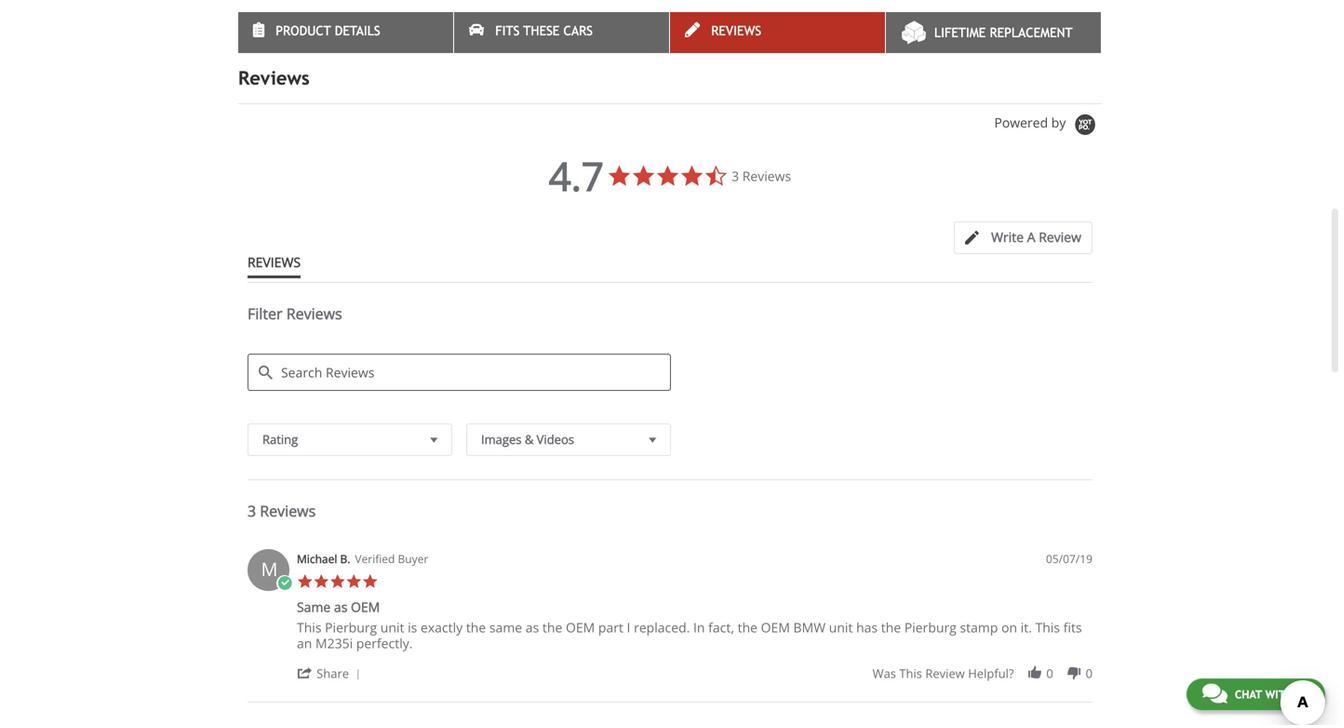 Task type: vqa. For each thing, say whether or not it's contained in the screenshot.
group in M tab panel
yes



Task type: locate. For each thing, give the bounding box(es) containing it.
the right has
[[881, 618, 901, 636]]

1 horizontal spatial 3
[[732, 167, 739, 185]]

0 horizontal spatial as
[[334, 598, 348, 616]]

was this review helpful?
[[873, 665, 1014, 682]]

star image
[[297, 573, 313, 590], [313, 573, 329, 590], [362, 573, 378, 590]]

4 the from the left
[[881, 618, 901, 636]]

share
[[317, 665, 349, 682]]

&
[[525, 431, 534, 448]]

unit
[[380, 618, 404, 636], [829, 618, 853, 636]]

2 unit from the left
[[829, 618, 853, 636]]

Search Reviews search field
[[248, 354, 671, 391]]

0 horizontal spatial pierburg
[[325, 618, 377, 636]]

the right 'fact,' at right bottom
[[738, 618, 758, 636]]

by
[[1052, 113, 1066, 131]]

replacement
[[990, 25, 1073, 40]]

2 star image from the left
[[346, 573, 362, 590]]

0 horizontal spatial oem
[[351, 598, 380, 616]]

same as oem heading
[[297, 598, 380, 619]]

1 vertical spatial 3 reviews
[[248, 501, 316, 521]]

1 unit from the left
[[380, 618, 404, 636]]

the right the same
[[543, 618, 562, 636]]

star image
[[329, 573, 346, 590], [346, 573, 362, 590]]

vote down review by michael b. on  7 may 2019 image
[[1066, 665, 1082, 681]]

chat with us
[[1235, 688, 1310, 701]]

Rating Filter field
[[248, 424, 452, 456]]

powered
[[994, 113, 1048, 131]]

oem left part
[[566, 618, 595, 636]]

is
[[408, 618, 417, 636]]

this down same
[[297, 618, 322, 636]]

fits these cars link
[[454, 12, 669, 53]]

star image right "circle checkmark" 'image'
[[297, 573, 313, 590]]

product details
[[276, 23, 380, 38]]

2 0 from the left
[[1086, 665, 1093, 682]]

part
[[598, 618, 624, 636]]

magnifying glass image
[[259, 366, 273, 380]]

oem left bmw
[[761, 618, 790, 636]]

this right it. on the bottom of page
[[1036, 618, 1060, 636]]

star image down michael
[[313, 573, 329, 590]]

3 star image from the left
[[362, 573, 378, 590]]

group containing was this review helpful?
[[873, 665, 1093, 682]]

0 horizontal spatial this
[[297, 618, 322, 636]]

1 this from the left
[[297, 618, 322, 636]]

0
[[1046, 665, 1053, 682], [1086, 665, 1093, 682]]

as right same
[[334, 598, 348, 616]]

reviews
[[711, 23, 761, 38], [238, 67, 310, 89], [743, 167, 791, 185], [286, 303, 342, 323], [260, 501, 316, 521]]

05/07/19
[[1046, 551, 1093, 566]]

0 vertical spatial 3
[[732, 167, 739, 185]]

fact,
[[708, 618, 734, 636]]

1 0 from the left
[[1046, 665, 1053, 682]]

down triangle image
[[426, 430, 442, 449]]

3
[[732, 167, 739, 185], [248, 501, 256, 521]]

powered by
[[994, 113, 1069, 131]]

1 horizontal spatial this
[[1036, 618, 1060, 636]]

oem
[[351, 598, 380, 616], [566, 618, 595, 636], [761, 618, 790, 636]]

4.7
[[549, 149, 604, 202]]

2 this from the left
[[1036, 618, 1060, 636]]

fits
[[495, 23, 520, 38]]

with
[[1265, 688, 1293, 701]]

0 horizontal spatial 3 reviews
[[248, 501, 316, 521]]

1 vertical spatial as
[[526, 618, 539, 636]]

0 right vote down review by michael b. on  7 may 2019 image
[[1086, 665, 1093, 682]]

group
[[873, 665, 1093, 682]]

in
[[693, 618, 705, 636]]

4.7 star rating element
[[549, 149, 604, 202]]

2 the from the left
[[543, 618, 562, 636]]

reviews link
[[670, 12, 885, 53]]

videos
[[537, 431, 574, 448]]

0 horizontal spatial 0
[[1046, 665, 1053, 682]]

star image down 'verified'
[[362, 573, 378, 590]]

b.
[[340, 551, 350, 566]]

this
[[297, 618, 322, 636], [1036, 618, 1060, 636]]

1 horizontal spatial oem
[[566, 618, 595, 636]]

unit left has
[[829, 618, 853, 636]]

filter
[[248, 303, 283, 323]]

seperator image
[[352, 669, 364, 680]]

1 horizontal spatial pierburg
[[905, 618, 957, 636]]

images & videos
[[481, 431, 574, 448]]

replaced.
[[634, 618, 690, 636]]

bmw
[[793, 618, 826, 636]]

1 pierburg from the left
[[325, 618, 377, 636]]

0 right vote up review by michael b. on  7 may 2019 image
[[1046, 665, 1053, 682]]

us
[[1296, 688, 1310, 701]]

2 star image from the left
[[313, 573, 329, 590]]

the left the same
[[466, 618, 486, 636]]

as
[[334, 598, 348, 616], [526, 618, 539, 636]]

2 pierburg from the left
[[905, 618, 957, 636]]

reviews
[[248, 253, 301, 271]]

pierburg
[[325, 618, 377, 636], [905, 618, 957, 636]]

1 the from the left
[[466, 618, 486, 636]]

michael b. verified buyer
[[297, 551, 428, 566]]

has
[[856, 618, 878, 636]]

group inside m tab panel
[[873, 665, 1093, 682]]

was
[[873, 665, 896, 682]]

product
[[276, 23, 331, 38]]

unit left is
[[380, 618, 404, 636]]

0 horizontal spatial 3
[[248, 501, 256, 521]]

it.
[[1021, 618, 1032, 636]]

1 horizontal spatial 0
[[1086, 665, 1093, 682]]

oem up the perfectly.
[[351, 598, 380, 616]]

1 star image from the left
[[329, 573, 346, 590]]

as right the same
[[526, 618, 539, 636]]

these
[[523, 23, 560, 38]]

pierburg down same
[[325, 618, 377, 636]]

michael
[[297, 551, 337, 566]]

2 horizontal spatial oem
[[761, 618, 790, 636]]

3 reviews
[[732, 167, 791, 185], [248, 501, 316, 521]]

the
[[466, 618, 486, 636], [543, 618, 562, 636], [738, 618, 758, 636], [881, 618, 901, 636]]

pierburg up was this review helpful?
[[905, 618, 957, 636]]

0 horizontal spatial unit
[[380, 618, 404, 636]]

1 horizontal spatial unit
[[829, 618, 853, 636]]

1 horizontal spatial 3 reviews
[[732, 167, 791, 185]]



Task type: describe. For each thing, give the bounding box(es) containing it.
a
[[1027, 228, 1036, 246]]

same as oem this pierburg unit is exactly the same as the oem part i replaced. in fact, the oem bmw unit has the pierburg stamp on it. this fits an m235i perfectly.
[[297, 598, 1082, 652]]

1 horizontal spatial as
[[526, 618, 539, 636]]

fits these cars
[[495, 23, 593, 38]]

lifetime replacement link
[[886, 12, 1101, 53]]

buyer
[[398, 551, 428, 566]]

stamp
[[960, 618, 998, 636]]

helpful?
[[968, 665, 1014, 682]]

vote up review by michael b. on  7 may 2019 image
[[1027, 665, 1043, 681]]

0 vertical spatial as
[[334, 598, 348, 616]]

reviews inside heading
[[286, 303, 342, 323]]

filter reviews
[[248, 303, 342, 323]]

lifetime
[[934, 25, 986, 40]]

perfectly.
[[356, 634, 413, 652]]

same
[[297, 598, 331, 616]]

i
[[627, 618, 631, 636]]

write
[[991, 228, 1024, 246]]

review date 05/07/19 element
[[1046, 551, 1093, 567]]

circle checkmark image
[[276, 575, 293, 592]]

share button
[[297, 664, 367, 682]]

this
[[899, 665, 922, 682]]

share image
[[297, 665, 313, 681]]

review
[[1039, 228, 1082, 246]]

review
[[925, 665, 965, 682]]

an
[[297, 634, 312, 652]]

3 the from the left
[[738, 618, 758, 636]]

down triangle image
[[645, 430, 661, 449]]

chat with us link
[[1187, 679, 1325, 710]]

powered by link
[[994, 113, 1102, 137]]

1 star image from the left
[[297, 573, 313, 590]]

rating
[[262, 431, 298, 448]]

filter reviews heading
[[248, 303, 1093, 340]]

images
[[481, 431, 522, 448]]

m235i
[[316, 634, 353, 652]]

cars
[[564, 23, 593, 38]]

product details link
[[238, 12, 453, 53]]

comments image
[[1202, 682, 1228, 705]]

on
[[1002, 618, 1017, 636]]

verified
[[355, 551, 395, 566]]

0 vertical spatial 3 reviews
[[732, 167, 791, 185]]

m tab panel
[[238, 540, 1102, 725]]

write no frame image
[[965, 231, 988, 245]]

verified buyer heading
[[355, 551, 428, 567]]

fits
[[1064, 618, 1082, 636]]

Images & Videos Filter field
[[466, 424, 671, 456]]

same
[[489, 618, 522, 636]]

1 vertical spatial 3
[[248, 501, 256, 521]]

m
[[261, 556, 278, 582]]

chat
[[1235, 688, 1262, 701]]

lifetime replacement
[[934, 25, 1073, 40]]

write a review button
[[954, 222, 1093, 254]]

exactly
[[421, 618, 463, 636]]

write a review
[[991, 228, 1082, 246]]

details
[[335, 23, 380, 38]]



